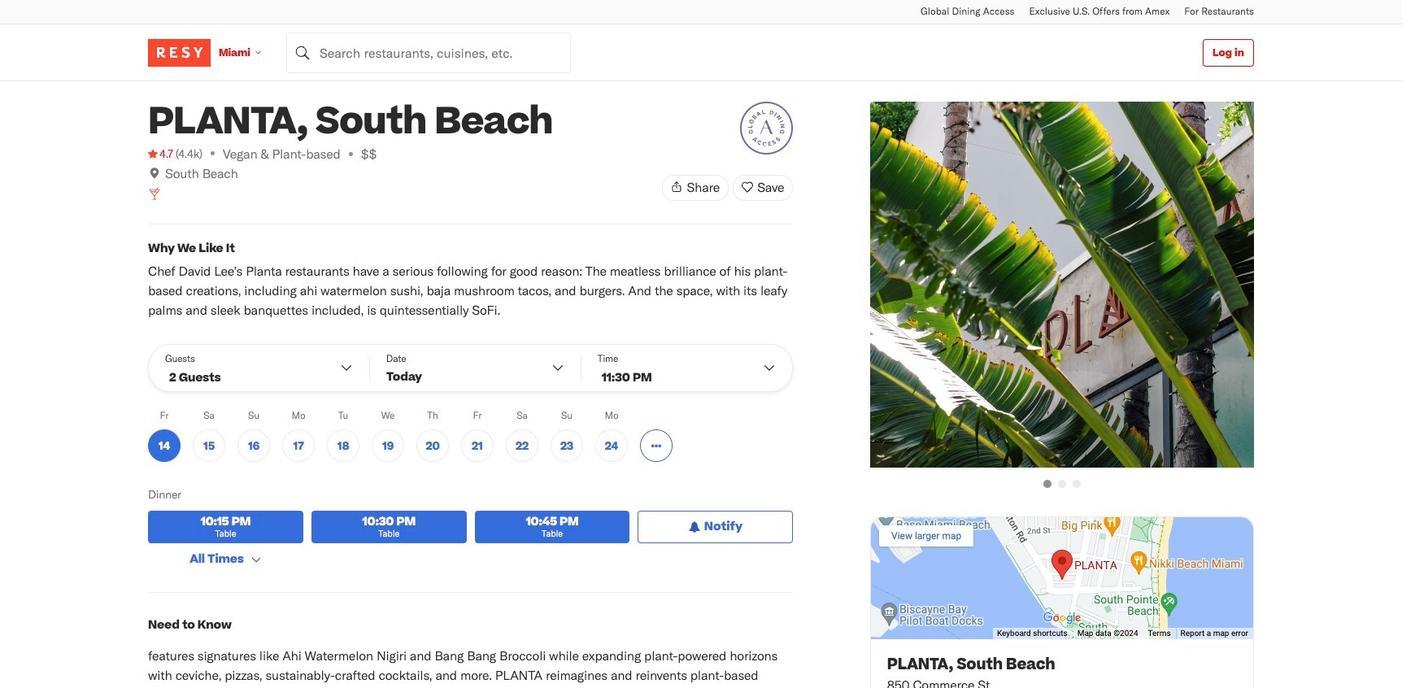 Task type: locate. For each thing, give the bounding box(es) containing it.
None field
[[286, 32, 571, 73]]

4.7 out of 5 stars image
[[148, 146, 173, 162]]



Task type: describe. For each thing, give the bounding box(es) containing it.
Search restaurants, cuisines, etc. text field
[[286, 32, 571, 73]]



Task type: vqa. For each thing, say whether or not it's contained in the screenshot.
4.7 out of 5 stars image
yes



